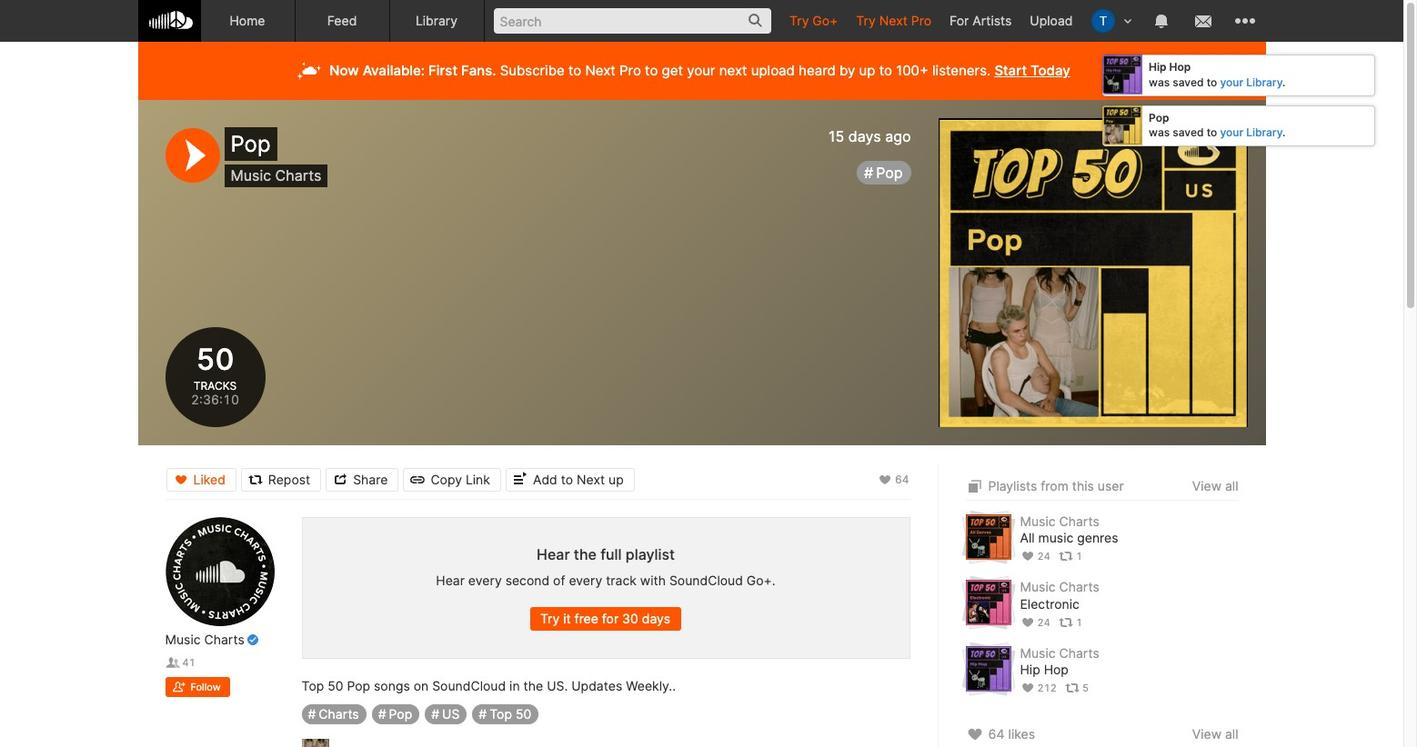Task type: vqa. For each thing, say whether or not it's contained in the screenshot.
Reposted POPUP BUTTON
no



Task type: locate. For each thing, give the bounding box(es) containing it.
saved down hip hop was saved to your library .
[[1173, 126, 1204, 140]]

30
[[622, 612, 639, 627]]

was inside hip hop was saved to your library .
[[1149, 75, 1170, 89]]

1 was from the top
[[1149, 75, 1170, 89]]

2 every from the left
[[569, 573, 603, 588]]

library down hip hop was saved to your library .
[[1247, 126, 1283, 140]]

next inside button
[[577, 472, 605, 487]]

1 vertical spatial playlist stats element
[[1020, 613, 1239, 633]]

to
[[569, 62, 582, 79], [645, 62, 658, 79], [880, 62, 893, 79], [1207, 75, 1218, 89], [1207, 126, 1218, 140], [561, 472, 573, 487]]

0 horizontal spatial hip
[[1020, 662, 1041, 678]]

charts
[[275, 167, 321, 185], [1059, 514, 1100, 530], [1059, 580, 1100, 595], [204, 632, 245, 648], [1059, 646, 1100, 661], [319, 707, 359, 722]]

playlist stats element down music charts hip hop
[[1020, 679, 1239, 699]]

2 saved from the top
[[1173, 126, 1204, 140]]

1 vertical spatial hear
[[436, 573, 465, 588]]

50 for top 50
[[516, 707, 532, 722]]

0 vertical spatial the
[[574, 546, 597, 564]]

to left get
[[645, 62, 658, 79]]

1 horizontal spatial soundcloud
[[670, 573, 743, 588]]

top down top 50 pop songs on soundcloud in the us. updates weekly..
[[490, 707, 512, 722]]

try left go+
[[790, 13, 809, 28]]

your down hip hop was saved to your library .
[[1221, 126, 1244, 140]]

1 vertical spatial soundcloud
[[432, 679, 506, 695]]

24 for all
[[1038, 551, 1051, 564]]

1 down all music genres link
[[1076, 551, 1083, 564]]

your library link for your
[[1221, 75, 1283, 89]]

0 horizontal spatial days
[[642, 612, 671, 627]]

64 likes
[[989, 727, 1035, 743]]

view all for 64 likes
[[1193, 727, 1239, 742]]

1 vertical spatial view all
[[1193, 727, 1239, 742]]

24 link down electronic link
[[1020, 617, 1051, 629]]

0 horizontal spatial up
[[609, 472, 624, 487]]

library inside hip hop was saved to your library .
[[1247, 75, 1283, 89]]

us link
[[425, 705, 467, 725]]

1 link for electronic
[[1059, 617, 1083, 629]]

50
[[196, 342, 234, 378], [328, 679, 343, 695], [516, 707, 532, 722]]

2 . from the top
[[1283, 126, 1286, 140]]

playlist
[[626, 546, 675, 564]]

2 playlist stats element from the top
[[1020, 613, 1239, 633]]

your up pop was saved to your library .
[[1221, 75, 1244, 89]]

24 link down all
[[1020, 551, 1051, 564]]

top up charts link
[[302, 679, 324, 695]]

1 horizontal spatial pro
[[911, 13, 932, 28]]

next up 100+
[[880, 13, 908, 28]]

1 vertical spatial hop
[[1044, 662, 1069, 678]]

pro left for
[[911, 13, 932, 28]]

saved up pop was saved to your library .
[[1173, 75, 1204, 89]]

0 vertical spatial 1
[[1076, 551, 1083, 564]]

songs
[[374, 679, 410, 695]]

music inside pop music charts
[[231, 167, 271, 185]]

your library link
[[1221, 75, 1283, 89], [1221, 126, 1283, 140]]

100+
[[896, 62, 929, 79]]

your
[[687, 62, 716, 79], [1221, 75, 1244, 89], [1221, 126, 1244, 140]]

0 horizontal spatial top
[[302, 679, 324, 695]]

0 vertical spatial view all
[[1193, 478, 1239, 494]]

2 view all from the top
[[1193, 727, 1239, 742]]

music charts link for music charts hip hop
[[1020, 646, 1100, 661]]

charts for music charts hip hop
[[1059, 646, 1100, 661]]

2 vertical spatial library
[[1247, 126, 1283, 140]]

home
[[230, 13, 265, 28]]

64 link
[[878, 473, 909, 487]]

50 for top 50 pop songs on soundcloud in the us. updates weekly..
[[328, 679, 343, 695]]

music for all
[[1020, 514, 1056, 530]]

1 saved from the top
[[1173, 75, 1204, 89]]

0 vertical spatial hear
[[537, 546, 570, 564]]

hear up of
[[537, 546, 570, 564]]

follow
[[191, 682, 221, 694]]

50 down in
[[516, 707, 532, 722]]

to down hip hop was saved to your library .
[[1207, 126, 1218, 140]]

music inside music charts all music genres
[[1020, 514, 1056, 530]]

to inside pop was saved to your library .
[[1207, 126, 1218, 140]]

view
[[1193, 478, 1222, 494], [1193, 727, 1222, 742]]

24 link
[[1020, 551, 1051, 564], [1020, 617, 1051, 629]]

0 horizontal spatial the
[[524, 679, 543, 695]]

1 24 link from the top
[[1020, 551, 1051, 564]]

1 down music charts electronic
[[1076, 617, 1083, 629]]

0 vertical spatial 24 link
[[1020, 551, 1051, 564]]

library
[[416, 13, 458, 28], [1247, 75, 1283, 89], [1247, 126, 1283, 140]]

try for try go+
[[790, 13, 809, 28]]

24
[[1038, 551, 1051, 564], [1038, 617, 1051, 629]]

2 24 from the top
[[1038, 617, 1051, 629]]

try next pro
[[856, 13, 932, 28]]

the right in
[[524, 679, 543, 695]]

add to next up button
[[506, 468, 635, 492]]

home link
[[201, 0, 295, 42]]

try go+
[[790, 13, 838, 28]]

0 vertical spatial hip
[[1149, 60, 1167, 74]]

0 horizontal spatial every
[[468, 573, 502, 588]]

pro left get
[[620, 62, 641, 79]]

1 vertical spatial your library link
[[1221, 126, 1283, 140]]

to inside button
[[561, 472, 573, 487]]

1 horizontal spatial 64
[[989, 727, 1005, 743]]

0 vertical spatial 64
[[895, 473, 909, 486]]

library inside library link
[[416, 13, 458, 28]]

user
[[1098, 479, 1124, 494]]

1 horizontal spatial hip
[[1149, 60, 1167, 74]]

0 vertical spatial was
[[1149, 75, 1170, 89]]

50 up tracks
[[196, 342, 234, 378]]

all for 64 likes
[[1226, 727, 1239, 742]]

64 for 64
[[895, 473, 909, 486]]

1 vertical spatial was
[[1149, 126, 1170, 140]]

1 vertical spatial top
[[490, 707, 512, 722]]

2 1 link from the top
[[1059, 617, 1083, 629]]

music for hip
[[1020, 646, 1056, 661]]

2 24 link from the top
[[1020, 617, 1051, 629]]

0 vertical spatial 1 link
[[1059, 551, 1083, 564]]

hear
[[537, 546, 570, 564], [436, 573, 465, 588]]

playlist stats element containing 212
[[1020, 679, 1239, 699]]

1 vertical spatial library
[[1247, 75, 1283, 89]]

24 down music
[[1038, 551, 1051, 564]]

1 horizontal spatial 50
[[328, 679, 343, 695]]

charts inside pop music charts
[[275, 167, 321, 185]]

50 up charts link
[[328, 679, 343, 695]]

2 all from the top
[[1226, 727, 1239, 742]]

None search field
[[484, 0, 781, 41]]

soundcloud inside hear the full playlist hear every second of every track with soundcloud go+.
[[670, 573, 743, 588]]

hip hop was saved to your library .
[[1149, 60, 1286, 89]]

playlists
[[989, 479, 1038, 494]]

electronic element
[[966, 581, 1011, 626]]

up right add
[[609, 472, 624, 487]]

hop up pop was saved to your library .
[[1170, 60, 1191, 74]]

2 1 from the top
[[1076, 617, 1083, 629]]

1 all from the top
[[1226, 478, 1239, 494]]

the left full
[[574, 546, 597, 564]]

2 vertical spatial playlist stats element
[[1020, 679, 1239, 699]]

. up pop was saved to your library .
[[1283, 75, 1286, 89]]

50 tracks 2:36:10
[[191, 342, 239, 408]]

0 horizontal spatial hop
[[1044, 662, 1069, 678]]

second
[[506, 573, 550, 588]]

saved inside hip hop was saved to your library .
[[1173, 75, 1204, 89]]

2 your library link from the top
[[1221, 126, 1283, 140]]

weekly..
[[626, 679, 676, 695]]

hip
[[1149, 60, 1167, 74], [1020, 662, 1041, 678]]

music
[[231, 167, 271, 185], [1020, 514, 1056, 530], [1020, 580, 1056, 595], [165, 632, 201, 648], [1020, 646, 1056, 661]]

pop link down 15 days ago
[[857, 161, 911, 185]]

music inside music charts hip hop
[[1020, 646, 1056, 661]]

charts inside music charts hip hop
[[1059, 646, 1100, 661]]

15 days ago
[[829, 127, 911, 146]]

music inside music charts electronic
[[1020, 580, 1056, 595]]

0 vertical spatial saved
[[1173, 75, 1204, 89]]

days right 30
[[642, 612, 671, 627]]

. down hip hop was saved to your library .
[[1283, 126, 1286, 140]]

. inside pop was saved to your library .
[[1283, 126, 1286, 140]]

0 horizontal spatial soundcloud
[[432, 679, 506, 695]]

1 playlist stats element from the top
[[1020, 547, 1239, 567]]

24 link for all
[[1020, 551, 1051, 564]]

to up pop was saved to your library .
[[1207, 75, 1218, 89]]

0 horizontal spatial 50
[[196, 342, 234, 378]]

up
[[859, 62, 876, 79], [609, 472, 624, 487]]

1 vertical spatial 64
[[989, 727, 1005, 743]]

electronic link
[[1020, 596, 1080, 613]]

0 vertical spatial soundcloud
[[670, 573, 743, 588]]

1 horizontal spatial every
[[569, 573, 603, 588]]

1 horizontal spatial hop
[[1170, 60, 1191, 74]]

24 link for electronic
[[1020, 617, 1051, 629]]

pop link
[[857, 161, 911, 185], [372, 705, 420, 725]]

2:36:10
[[191, 393, 239, 408]]

2 horizontal spatial try
[[856, 13, 876, 28]]

3 playlist stats element from the top
[[1020, 679, 1239, 699]]

0 vertical spatial 24
[[1038, 551, 1051, 564]]

set image
[[966, 476, 985, 498]]

1 horizontal spatial try
[[790, 13, 809, 28]]

64 left set image
[[895, 473, 909, 486]]

charts inside music charts all music genres
[[1059, 514, 1100, 530]]

to right add
[[561, 472, 573, 487]]

music charts link
[[231, 167, 321, 185], [1020, 514, 1100, 530], [1020, 580, 1100, 595], [165, 632, 245, 649], [1020, 646, 1100, 661]]

1 horizontal spatial top
[[490, 707, 512, 722]]

hip hop element
[[966, 647, 1011, 692]]

1 view from the top
[[1193, 478, 1222, 494]]

every left second
[[468, 573, 502, 588]]

your library link for library
[[1221, 126, 1283, 140]]

1 view all from the top
[[1193, 478, 1239, 494]]

1 vertical spatial 24 link
[[1020, 617, 1051, 629]]

hip up 212 link
[[1020, 662, 1041, 678]]

1 . from the top
[[1283, 75, 1286, 89]]

all music genres link
[[1020, 531, 1119, 547]]

go+.
[[747, 573, 776, 588]]

0 vertical spatial hop
[[1170, 60, 1191, 74]]

1 vertical spatial all
[[1226, 727, 1239, 742]]

days right '15' at the right of the page
[[849, 127, 881, 146]]

0 vertical spatial .
[[1283, 75, 1286, 89]]

try right go+
[[856, 13, 876, 28]]

0 vertical spatial top
[[302, 679, 324, 695]]

2 vertical spatial 50
[[516, 707, 532, 722]]

playlists from this user
[[989, 479, 1124, 494]]

top
[[302, 679, 324, 695], [490, 707, 512, 722]]

hear the full playlist hear every second of every track with soundcloud go+.
[[436, 546, 776, 588]]

0 vertical spatial your library link
[[1221, 75, 1283, 89]]

try left it
[[540, 612, 560, 627]]

2 was from the top
[[1149, 126, 1170, 140]]

1 vertical spatial 24
[[1038, 617, 1051, 629]]

your library link down hip hop was saved to your library .
[[1221, 126, 1283, 140]]

soundcloud up "us"
[[432, 679, 506, 695]]

playlist stats element down genres
[[1020, 547, 1239, 567]]

for artists link
[[941, 0, 1021, 41]]

1 vertical spatial pro
[[620, 62, 641, 79]]

playlist stats element
[[1020, 547, 1239, 567], [1020, 613, 1239, 633], [1020, 679, 1239, 699]]

every right of
[[569, 573, 603, 588]]

1 vertical spatial saved
[[1173, 126, 1204, 140]]

was
[[1149, 75, 1170, 89], [1149, 126, 1170, 140]]

1 vertical spatial the
[[524, 679, 543, 695]]

pop link down songs
[[372, 705, 420, 725]]

tracks
[[194, 379, 237, 393]]

playlist stats element down music charts electronic
[[1020, 613, 1239, 633]]

1 your library link from the top
[[1221, 75, 1283, 89]]

0 horizontal spatial try
[[540, 612, 560, 627]]

liked button
[[166, 468, 236, 492]]

repost button
[[241, 468, 321, 492]]

24 down electronic link
[[1038, 617, 1051, 629]]

1 vertical spatial 1
[[1076, 617, 1083, 629]]

0 vertical spatial up
[[859, 62, 876, 79]]

0 vertical spatial days
[[849, 127, 881, 146]]

5 link
[[1065, 683, 1089, 695]]

music charts
[[165, 632, 245, 648]]

hip up pop was saved to your library .
[[1149, 60, 1167, 74]]

1 vertical spatial view
[[1193, 727, 1222, 742]]

library up pop was saved to your library .
[[1247, 75, 1283, 89]]

0 vertical spatial 50
[[196, 342, 234, 378]]

1 1 link from the top
[[1059, 551, 1083, 564]]

saved inside pop was saved to your library .
[[1173, 126, 1204, 140]]

1 link
[[1059, 551, 1083, 564], [1059, 617, 1083, 629]]

soundcloud
[[670, 573, 743, 588], [432, 679, 506, 695]]

all for playlists from this user
[[1226, 478, 1239, 494]]

fans.
[[461, 62, 496, 79]]

1 link down electronic link
[[1059, 617, 1083, 629]]

64 right like icon
[[989, 727, 1005, 743]]

charts inside music charts electronic
[[1059, 580, 1100, 595]]

up right by at the right top of the page
[[859, 62, 876, 79]]

0 horizontal spatial pop link
[[372, 705, 420, 725]]

to left 100+
[[880, 62, 893, 79]]

link
[[466, 472, 490, 487]]

follow button
[[165, 678, 230, 698]]

charts for music charts all music genres
[[1059, 514, 1100, 530]]

playlist stats element for music charts all music genres
[[1020, 547, 1239, 567]]

1 every from the left
[[468, 573, 502, 588]]

hip hop link
[[1020, 662, 1069, 679]]

hear left second
[[436, 573, 465, 588]]

was down hip hop was saved to your library .
[[1149, 126, 1170, 140]]

0 vertical spatial library
[[416, 13, 458, 28]]

every
[[468, 573, 502, 588], [569, 573, 603, 588]]

0 vertical spatial playlist stats element
[[1020, 547, 1239, 567]]

now available: first fans. subscribe to next pro to get your next upload heard by up to 100+ listeners. start today
[[330, 62, 1071, 79]]

2 horizontal spatial 50
[[516, 707, 532, 722]]

1 link down all music genres link
[[1059, 551, 1083, 564]]

go+
[[813, 13, 838, 28]]

1 1 from the top
[[1076, 551, 1083, 564]]

library inside pop was saved to your library .
[[1247, 126, 1283, 140]]

0 vertical spatial pro
[[911, 13, 932, 28]]

1 24 from the top
[[1038, 551, 1051, 564]]

hop inside hip hop was saved to your library .
[[1170, 60, 1191, 74]]

likes
[[1009, 727, 1035, 743]]

add
[[533, 472, 558, 487]]

1 horizontal spatial the
[[574, 546, 597, 564]]

0 horizontal spatial hear
[[436, 573, 465, 588]]

0 vertical spatial all
[[1226, 478, 1239, 494]]

hop
[[1170, 60, 1191, 74], [1044, 662, 1069, 678]]

with
[[640, 573, 666, 588]]

your library link up pop was saved to your library .
[[1221, 75, 1283, 89]]

soundcloud right with
[[670, 573, 743, 588]]

2 vertical spatial next
[[577, 472, 605, 487]]

next down search search field
[[585, 62, 616, 79]]

hop up 212
[[1044, 662, 1069, 678]]

next right add
[[577, 472, 605, 487]]

1 vertical spatial .
[[1283, 126, 1286, 140]]

2 view from the top
[[1193, 727, 1222, 742]]

library up the first
[[416, 13, 458, 28]]

was up pop was saved to your library .
[[1149, 75, 1170, 89]]

share button
[[326, 468, 399, 492]]

0 vertical spatial view
[[1193, 478, 1222, 494]]

0 horizontal spatial 64
[[895, 473, 909, 486]]

1 horizontal spatial pop link
[[857, 161, 911, 185]]

was inside pop was saved to your library .
[[1149, 126, 1170, 140]]

1 vertical spatial hip
[[1020, 662, 1041, 678]]

1 vertical spatial 50
[[328, 679, 343, 695]]

1 horizontal spatial days
[[849, 127, 881, 146]]

1 vertical spatial up
[[609, 472, 624, 487]]

1 vertical spatial 1 link
[[1059, 617, 1083, 629]]

top for top 50
[[490, 707, 512, 722]]

copy
[[431, 472, 462, 487]]



Task type: describe. For each thing, give the bounding box(es) containing it.
from
[[1041, 479, 1069, 494]]

1 vertical spatial days
[[642, 612, 671, 627]]

. inside hip hop was saved to your library .
[[1283, 75, 1286, 89]]

pop element
[[939, 118, 1248, 428]]

try go+ link
[[781, 0, 847, 41]]

Search search field
[[494, 8, 772, 34]]

hop inside music charts hip hop
[[1044, 662, 1069, 678]]

pop music charts
[[231, 131, 321, 185]]

today
[[1031, 62, 1071, 79]]

playlist stats element for music charts electronic
[[1020, 613, 1239, 633]]

top for top 50 pop songs on soundcloud in the us. updates weekly..
[[302, 679, 324, 695]]

music charts hip hop
[[1020, 646, 1100, 678]]

view all for playlists from this user
[[1193, 478, 1239, 494]]

get
[[662, 62, 683, 79]]

for
[[950, 13, 969, 28]]

of
[[553, 573, 565, 588]]

try next pro link
[[847, 0, 941, 41]]

charts for music charts electronic
[[1059, 580, 1100, 595]]

repost
[[268, 472, 310, 487]]

free
[[575, 612, 599, 627]]

15
[[829, 127, 845, 146]]

like image
[[966, 724, 985, 746]]

top 50 pop songs on soundcloud in the us. updates weekly..
[[302, 679, 676, 695]]

next
[[719, 62, 747, 79]]

the inside hear the full playlist hear every second of every track with soundcloud go+.
[[574, 546, 597, 564]]

start today link
[[995, 62, 1071, 79]]

in
[[510, 679, 520, 695]]

try it free for 30 days
[[540, 612, 671, 627]]

available:
[[363, 62, 425, 79]]

music charts's avatar element
[[165, 518, 274, 627]]

try for try next pro
[[856, 13, 876, 28]]

upload link
[[1021, 0, 1082, 41]]

this
[[1073, 479, 1095, 494]]

heard
[[799, 62, 836, 79]]

1 horizontal spatial up
[[859, 62, 876, 79]]

24 for electronic
[[1038, 617, 1051, 629]]

charts for music charts
[[204, 632, 245, 648]]

music charts all music genres
[[1020, 514, 1119, 546]]

pop inside pop music charts
[[231, 131, 271, 157]]

feed
[[327, 13, 357, 28]]

library link
[[390, 0, 484, 42]]

copy link button
[[403, 468, 501, 492]]

your right get
[[687, 62, 716, 79]]

it
[[563, 612, 571, 627]]

ago
[[885, 127, 911, 146]]

try for try it free for 30 days
[[540, 612, 560, 627]]

share
[[353, 472, 388, 487]]

music charts electronic
[[1020, 580, 1100, 612]]

all
[[1020, 531, 1035, 546]]

41
[[183, 657, 195, 670]]

updates
[[572, 679, 623, 695]]

0 vertical spatial next
[[880, 13, 908, 28]]

1 horizontal spatial hear
[[537, 546, 570, 564]]

hip inside hip hop was saved to your library .
[[1149, 60, 1167, 74]]

us
[[442, 707, 460, 722]]

start
[[995, 62, 1027, 79]]

1 vertical spatial pop link
[[372, 705, 420, 725]]

212
[[1038, 683, 1057, 695]]

1 link for all
[[1059, 551, 1083, 564]]

full
[[601, 546, 622, 564]]

add to next up
[[533, 472, 624, 487]]

to inside hip hop was saved to your library .
[[1207, 75, 1218, 89]]

now
[[330, 62, 359, 79]]

by
[[840, 62, 856, 79]]

copy link
[[431, 472, 490, 487]]

up inside button
[[609, 472, 624, 487]]

pop was saved to your library .
[[1149, 111, 1286, 140]]

track
[[606, 573, 637, 588]]

41 link
[[165, 657, 195, 670]]

listeners.
[[933, 62, 991, 79]]

1 for electronic
[[1076, 617, 1083, 629]]

0 horizontal spatial pro
[[620, 62, 641, 79]]

music for electronic
[[1020, 580, 1056, 595]]

for artists
[[950, 13, 1012, 28]]

the kid laroi - bleed element
[[302, 740, 329, 748]]

0 vertical spatial pop link
[[857, 161, 911, 185]]

music
[[1039, 531, 1074, 546]]

genres
[[1077, 531, 1119, 546]]

playlist stats element for music charts hip hop
[[1020, 679, 1239, 699]]

5
[[1083, 683, 1089, 695]]

64 for 64 likes
[[989, 727, 1005, 743]]

music charts link for music charts electronic
[[1020, 580, 1100, 595]]

charts link
[[302, 705, 366, 725]]

to right subscribe
[[569, 62, 582, 79]]

subscribe
[[500, 62, 565, 79]]

view for playlists from this user
[[1193, 478, 1222, 494]]

us.
[[547, 679, 568, 695]]

for
[[602, 612, 619, 627]]

top 50
[[490, 707, 532, 722]]

upload
[[1030, 13, 1073, 28]]

all music genres element
[[966, 515, 1011, 560]]

liked
[[193, 472, 226, 487]]

artists
[[973, 13, 1012, 28]]

upload
[[751, 62, 795, 79]]

1 for all music genres
[[1076, 551, 1083, 564]]

212 link
[[1020, 683, 1057, 695]]

your inside hip hop was saved to your library .
[[1221, 75, 1244, 89]]

music charts link for music charts all music genres
[[1020, 514, 1100, 530]]

feed link
[[295, 0, 390, 42]]

try it free for 30 days link
[[530, 608, 682, 632]]

pro inside try next pro link
[[911, 13, 932, 28]]

hip inside music charts hip hop
[[1020, 662, 1041, 678]]

electronic
[[1020, 596, 1080, 612]]

tara schultz's avatar element
[[1091, 9, 1115, 33]]

view for 64 likes
[[1193, 727, 1222, 742]]

50 inside 50 tracks 2:36:10
[[196, 342, 234, 378]]

on
[[414, 679, 429, 695]]

top 50 link
[[473, 705, 539, 725]]

pop inside pop was saved to your library .
[[1149, 111, 1170, 124]]

your inside pop was saved to your library .
[[1221, 126, 1244, 140]]

first
[[429, 62, 458, 79]]

1 vertical spatial next
[[585, 62, 616, 79]]



